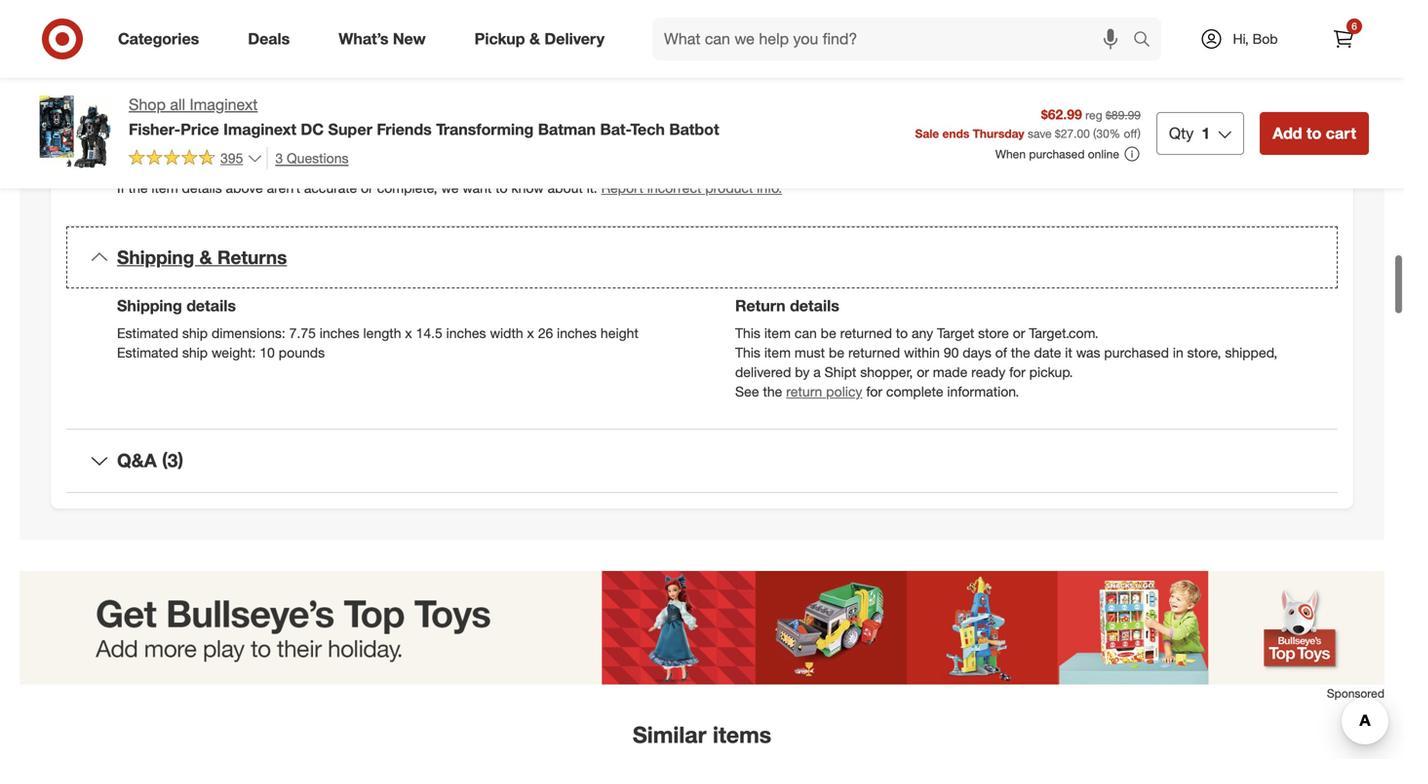 Task type: describe. For each thing, give the bounding box(es) containing it.
1 ship from the top
[[182, 325, 208, 342]]

qty
[[1169, 124, 1194, 143]]

1 horizontal spatial or
[[917, 364, 929, 381]]

imported
[[164, 116, 221, 133]]

shipping for shipping & returns
[[117, 246, 194, 268]]

return details this item can be returned to any target store or target.com. this item must be returned within 90 days of the date it was purchased in store, shipped, delivered by a shipt shopper, or made ready for pickup. see the return policy for complete information.
[[735, 297, 1277, 400]]

information.
[[947, 383, 1019, 400]]

1 x from the left
[[405, 325, 412, 342]]

shipping & returns button
[[66, 226, 1338, 289]]

new
[[393, 29, 426, 48]]

dc
[[301, 120, 324, 139]]

6
[[1352, 20, 1357, 32]]

height
[[601, 325, 639, 342]]

add to cart
[[1273, 124, 1356, 143]]

:
[[157, 116, 160, 133]]

& for pickup
[[529, 29, 540, 48]]

90
[[944, 344, 959, 361]]

off
[[1124, 126, 1138, 141]]

pickup.
[[1029, 364, 1073, 381]]

when purchased online
[[995, 147, 1119, 161]]

categories link
[[101, 18, 223, 60]]

image of fisher-price imaginext dc super friends transforming batman bat-tech batbot image
[[35, 94, 113, 172]]

report
[[601, 180, 643, 197]]

info.
[[757, 180, 782, 197]]

14.5
[[416, 325, 442, 342]]

if the item details above aren't accurate or complete, we want to know about it. report incorrect product info.
[[117, 180, 782, 197]]

categories
[[118, 29, 199, 48]]

3 inches from the left
[[557, 325, 597, 342]]

what's new
[[339, 29, 426, 48]]

2 inches from the left
[[446, 325, 486, 342]]

price
[[181, 120, 219, 139]]

by
[[795, 364, 810, 381]]

we
[[441, 180, 459, 197]]

above
[[226, 180, 263, 197]]

shipping & returns
[[117, 246, 287, 268]]

26
[[538, 325, 553, 342]]

search button
[[1124, 18, 1171, 64]]

what's new link
[[322, 18, 450, 60]]

a
[[813, 364, 821, 381]]

batbot
[[669, 120, 719, 139]]

return
[[735, 297, 785, 316]]

report incorrect product info. button
[[601, 179, 782, 198]]

pounds
[[279, 344, 325, 361]]

2 x from the left
[[527, 325, 534, 342]]

items
[[713, 722, 771, 749]]

search
[[1124, 31, 1171, 50]]

1 estimated from the top
[[117, 325, 178, 342]]

2 ship from the top
[[182, 344, 208, 361]]

batman
[[538, 120, 596, 139]]

length
[[363, 325, 401, 342]]

3
[[275, 150, 283, 167]]

cart
[[1326, 124, 1356, 143]]

shopper,
[[860, 364, 913, 381]]

see
[[735, 383, 759, 400]]

10
[[260, 344, 275, 361]]

pickup
[[474, 29, 525, 48]]

dimensions:
[[212, 325, 285, 342]]

add to cart button
[[1260, 112, 1369, 155]]

reg
[[1085, 108, 1102, 122]]

%
[[1109, 126, 1120, 141]]

target
[[937, 325, 974, 342]]

0 vertical spatial for
[[1009, 364, 1026, 381]]

any
[[912, 325, 933, 342]]

similar items region
[[20, 571, 1385, 760]]

shipping details estimated ship dimensions: 7.75 inches length x 14.5 inches width x 26 inches height estimated ship weight: 10 pounds
[[117, 297, 639, 361]]

width
[[490, 325, 523, 342]]

1 horizontal spatial the
[[763, 383, 782, 400]]

to inside return details this item can be returned to any target store or target.com. this item must be returned within 90 days of the date it was purchased in store, shipped, delivered by a shipt shopper, or made ready for pickup. see the return policy for complete information.
[[896, 325, 908, 342]]

origin
[[117, 116, 157, 133]]

What can we help you find? suggestions appear below search field
[[652, 18, 1138, 60]]

add
[[1273, 124, 1302, 143]]

)
[[1138, 126, 1141, 141]]

within
[[904, 344, 940, 361]]

similar
[[633, 722, 706, 749]]

1 vertical spatial returned
[[848, 344, 900, 361]]

1 vertical spatial imaginext
[[223, 120, 296, 139]]

purchased inside return details this item can be returned to any target store or target.com. this item must be returned within 90 days of the date it was purchased in store, shipped, delivered by a shipt shopper, or made ready for pickup. see the return policy for complete information.
[[1104, 344, 1169, 361]]

shop
[[129, 95, 166, 114]]

395 link
[[129, 147, 263, 171]]

must
[[795, 344, 825, 361]]

made
[[933, 364, 967, 381]]

product
[[705, 180, 753, 197]]

delivery
[[544, 29, 605, 48]]

when
[[995, 147, 1026, 161]]

0 vertical spatial returned
[[840, 325, 892, 342]]

$89.99
[[1106, 108, 1141, 122]]

complete
[[886, 383, 943, 400]]

it
[[1065, 344, 1072, 361]]

1 inches from the left
[[320, 325, 359, 342]]

0 vertical spatial imaginext
[[190, 95, 258, 114]]



Task type: vqa. For each thing, say whether or not it's contained in the screenshot.
topmost Estimated
yes



Task type: locate. For each thing, give the bounding box(es) containing it.
imaginext
[[190, 95, 258, 114], [223, 120, 296, 139]]

3 questions
[[275, 150, 349, 167]]

for down shopper,
[[866, 383, 882, 400]]

or right accurate
[[361, 180, 373, 197]]

estimated down the shipping & returns at the top left of the page
[[117, 325, 178, 342]]

0 vertical spatial purchased
[[1029, 147, 1085, 161]]

deals
[[248, 29, 290, 48]]

1 shipping from the top
[[117, 246, 194, 268]]

1 vertical spatial &
[[199, 246, 212, 268]]

inches right 7.75
[[320, 325, 359, 342]]

transforming
[[436, 120, 534, 139]]

q&a (3)
[[117, 450, 183, 472]]

30
[[1096, 126, 1109, 141]]

2 horizontal spatial or
[[1013, 325, 1025, 342]]

details
[[182, 180, 222, 197], [186, 297, 236, 316], [790, 297, 839, 316]]

item left can at right top
[[764, 325, 791, 342]]

$62.99 reg $89.99 sale ends thursday save $ 27.00 ( 30 % off )
[[915, 106, 1141, 141]]

0 vertical spatial this
[[735, 325, 760, 342]]

1 horizontal spatial inches
[[446, 325, 486, 342]]

to left any
[[896, 325, 908, 342]]

or right the store
[[1013, 325, 1025, 342]]

(3)
[[162, 450, 183, 472]]

0 horizontal spatial or
[[361, 180, 373, 197]]

or down within
[[917, 364, 929, 381]]

be right can at right top
[[821, 325, 836, 342]]

1 horizontal spatial purchased
[[1104, 344, 1169, 361]]

questions
[[287, 150, 349, 167]]

purchased left in
[[1104, 344, 1169, 361]]

imaginext up "3"
[[223, 120, 296, 139]]

0 horizontal spatial the
[[128, 180, 148, 197]]

details inside return details this item can be returned to any target store or target.com. this item must be returned within 90 days of the date it was purchased in store, shipped, delivered by a shipt shopper, or made ready for pickup. see the return policy for complete information.
[[790, 297, 839, 316]]

be
[[821, 325, 836, 342], [829, 344, 844, 361]]

2 this from the top
[[735, 344, 760, 361]]

incorrect
[[647, 180, 701, 197]]

can
[[795, 325, 817, 342]]

want
[[462, 180, 492, 197]]

details for return
[[790, 297, 839, 316]]

0 vertical spatial be
[[821, 325, 836, 342]]

returns
[[217, 246, 287, 268]]

tech
[[630, 120, 665, 139]]

1 vertical spatial shipping
[[117, 297, 182, 316]]

bat-
[[600, 120, 630, 139]]

395
[[220, 149, 243, 167]]

2 vertical spatial item
[[764, 344, 791, 361]]

2 shipping from the top
[[117, 297, 182, 316]]

shipped,
[[1225, 344, 1277, 361]]

date
[[1034, 344, 1061, 361]]

purchased down $ on the right top
[[1029, 147, 1085, 161]]

item up delivered
[[764, 344, 791, 361]]

details up can at right top
[[790, 297, 839, 316]]

the right if
[[128, 180, 148, 197]]

&
[[529, 29, 540, 48], [199, 246, 212, 268]]

hi,
[[1233, 30, 1249, 47]]

return policy link
[[786, 383, 862, 400]]

policy
[[826, 383, 862, 400]]

delivered
[[735, 364, 791, 381]]

if
[[117, 180, 125, 197]]

0 vertical spatial the
[[128, 180, 148, 197]]

pickup & delivery link
[[458, 18, 629, 60]]

item down 395 link
[[152, 180, 178, 197]]

hi, bob
[[1233, 30, 1278, 47]]

0 vertical spatial item
[[152, 180, 178, 197]]

to right want
[[495, 180, 508, 197]]

0 horizontal spatial to
[[495, 180, 508, 197]]

inches right 14.5
[[446, 325, 486, 342]]

sponsored
[[1327, 686, 1385, 701]]

q&a
[[117, 450, 157, 472]]

purchased
[[1029, 147, 1085, 161], [1104, 344, 1169, 361]]

0 vertical spatial ship
[[182, 325, 208, 342]]

to right add
[[1306, 124, 1321, 143]]

1 vertical spatial or
[[1013, 325, 1025, 342]]

x
[[405, 325, 412, 342], [527, 325, 534, 342]]

all
[[170, 95, 185, 114]]

deals link
[[231, 18, 314, 60]]

about
[[548, 180, 583, 197]]

details down 395 link
[[182, 180, 222, 197]]

1 vertical spatial be
[[829, 344, 844, 361]]

accurate
[[304, 180, 357, 197]]

fisher-
[[129, 120, 181, 139]]

shipping inside "dropdown button"
[[117, 246, 194, 268]]

shipping for shipping details estimated ship dimensions: 7.75 inches length x 14.5 inches width x 26 inches height estimated ship weight: 10 pounds
[[117, 297, 182, 316]]

2 vertical spatial the
[[763, 383, 782, 400]]

1 horizontal spatial x
[[527, 325, 534, 342]]

0 horizontal spatial inches
[[320, 325, 359, 342]]

shipping down the shipping & returns at the top left of the page
[[117, 297, 182, 316]]

2 horizontal spatial inches
[[557, 325, 597, 342]]

0 horizontal spatial for
[[866, 383, 882, 400]]

1 horizontal spatial to
[[896, 325, 908, 342]]

0 vertical spatial &
[[529, 29, 540, 48]]

advertisement region
[[20, 571, 1385, 685]]

& right pickup
[[529, 29, 540, 48]]

details up dimensions:
[[186, 297, 236, 316]]

2 estimated from the top
[[117, 344, 178, 361]]

0 horizontal spatial purchased
[[1029, 147, 1085, 161]]

1 vertical spatial ship
[[182, 344, 208, 361]]

weight:
[[212, 344, 256, 361]]

know
[[511, 180, 544, 197]]

this up delivered
[[735, 344, 760, 361]]

to
[[1306, 124, 1321, 143], [495, 180, 508, 197], [896, 325, 908, 342]]

in
[[1173, 344, 1183, 361]]

shipping down if
[[117, 246, 194, 268]]

it.
[[587, 180, 597, 197]]

the down delivered
[[763, 383, 782, 400]]

to inside button
[[1306, 124, 1321, 143]]

x left 14.5
[[405, 325, 412, 342]]

q&a (3) button
[[66, 430, 1338, 492]]

of
[[995, 344, 1007, 361]]

1 horizontal spatial &
[[529, 29, 540, 48]]

1 vertical spatial item
[[764, 325, 791, 342]]

ship left dimensions:
[[182, 325, 208, 342]]

0 vertical spatial or
[[361, 180, 373, 197]]

inches right 26
[[557, 325, 597, 342]]

shipt
[[824, 364, 856, 381]]

0 horizontal spatial &
[[199, 246, 212, 268]]

details for shipping
[[186, 297, 236, 316]]

for right ready on the right of page
[[1009, 364, 1026, 381]]

sale
[[915, 126, 939, 141]]

similar items
[[633, 722, 771, 749]]

1
[[1201, 124, 1210, 143]]

inches
[[320, 325, 359, 342], [446, 325, 486, 342], [557, 325, 597, 342]]

1 vertical spatial this
[[735, 344, 760, 361]]

was
[[1076, 344, 1100, 361]]

days
[[963, 344, 991, 361]]

what's
[[339, 29, 388, 48]]

1 vertical spatial estimated
[[117, 344, 178, 361]]

details inside shipping details estimated ship dimensions: 7.75 inches length x 14.5 inches width x 26 inches height estimated ship weight: 10 pounds
[[186, 297, 236, 316]]

aren't
[[267, 180, 300, 197]]

this
[[735, 325, 760, 342], [735, 344, 760, 361]]

friends
[[377, 120, 432, 139]]

& inside "dropdown button"
[[199, 246, 212, 268]]

2 vertical spatial or
[[917, 364, 929, 381]]

& for shipping
[[199, 246, 212, 268]]

estimated left weight:
[[117, 344, 178, 361]]

1 vertical spatial purchased
[[1104, 344, 1169, 361]]

1 horizontal spatial for
[[1009, 364, 1026, 381]]

2 horizontal spatial to
[[1306, 124, 1321, 143]]

shipping inside shipping details estimated ship dimensions: 7.75 inches length x 14.5 inches width x 26 inches height estimated ship weight: 10 pounds
[[117, 297, 182, 316]]

shop all imaginext fisher-price imaginext dc super friends transforming batman bat-tech batbot
[[129, 95, 719, 139]]

save
[[1028, 126, 1052, 141]]

0 vertical spatial shipping
[[117, 246, 194, 268]]

27.00
[[1061, 126, 1090, 141]]

1 vertical spatial for
[[866, 383, 882, 400]]

x left 26
[[527, 325, 534, 342]]

3 questions link
[[267, 147, 349, 169]]

target.com.
[[1029, 325, 1099, 342]]

online
[[1088, 147, 1119, 161]]

0 vertical spatial to
[[1306, 124, 1321, 143]]

(
[[1093, 126, 1096, 141]]

ship left weight:
[[182, 344, 208, 361]]

1 this from the top
[[735, 325, 760, 342]]

1 vertical spatial the
[[1011, 344, 1030, 361]]

pickup & delivery
[[474, 29, 605, 48]]

0 horizontal spatial x
[[405, 325, 412, 342]]

2 horizontal spatial the
[[1011, 344, 1030, 361]]

& left returns
[[199, 246, 212, 268]]

this down return
[[735, 325, 760, 342]]

$
[[1055, 126, 1061, 141]]

the right of
[[1011, 344, 1030, 361]]

complete,
[[377, 180, 437, 197]]

be up the shipt at the right of the page
[[829, 344, 844, 361]]

$62.99
[[1041, 106, 1082, 123]]

2 vertical spatial to
[[896, 325, 908, 342]]

imaginext up price
[[190, 95, 258, 114]]

7.75
[[289, 325, 316, 342]]

item
[[152, 180, 178, 197], [764, 325, 791, 342], [764, 344, 791, 361]]

0 vertical spatial estimated
[[117, 325, 178, 342]]

1 vertical spatial to
[[495, 180, 508, 197]]



